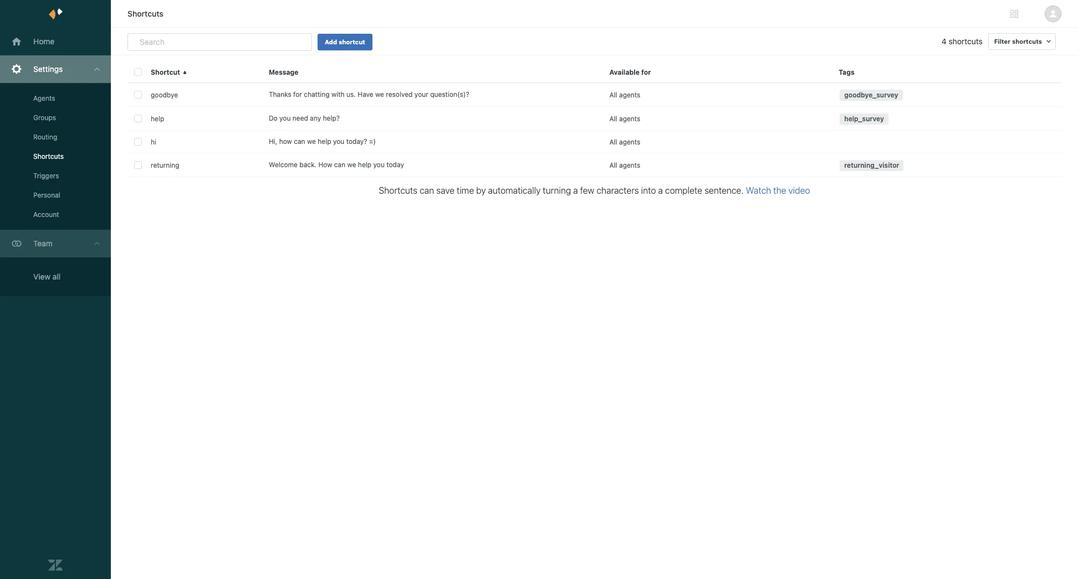 Task type: vqa. For each thing, say whether or not it's contained in the screenshot.
Zendesk Support Apps LINK
no



Task type: describe. For each thing, give the bounding box(es) containing it.
Search field
[[140, 37, 292, 47]]

all agents for returning_visitor
[[609, 161, 640, 169]]

all for today
[[609, 161, 617, 169]]

with
[[331, 90, 345, 99]]

routing
[[33, 133, 57, 141]]

question(s)?
[[430, 90, 469, 99]]

tags column header
[[832, 61, 1061, 83]]

agents
[[33, 94, 55, 103]]

do
[[269, 114, 278, 122]]

row containing welcome back. how can we help you today
[[127, 154, 1061, 177]]

filter shortcuts button
[[988, 33, 1056, 50]]

row containing hi, how can we help you today? =)
[[127, 131, 1061, 154]]

hi,
[[269, 137, 277, 146]]

all agents cell for goodbye_survey
[[603, 83, 832, 106]]

home
[[33, 37, 54, 46]]

for for thanks
[[293, 90, 302, 99]]

all for =)
[[609, 138, 617, 146]]

watch
[[746, 186, 771, 196]]

1 horizontal spatial we
[[347, 161, 356, 169]]

watch the video link
[[746, 186, 810, 196]]

your
[[414, 90, 428, 99]]

3 all agents from the top
[[609, 138, 640, 146]]

shortcuts can save time by automatically turning a few characters into a complete sentence. watch the video
[[379, 186, 810, 196]]

3 all agents cell from the top
[[603, 131, 832, 153]]

tags
[[839, 68, 854, 76]]

0 vertical spatial we
[[375, 90, 384, 99]]

thanks for chatting with us. have we resolved your question(s)?
[[269, 90, 469, 99]]

for for available
[[641, 68, 651, 76]]

1 horizontal spatial you
[[333, 137, 344, 146]]

all agents cell for returning_visitor
[[603, 154, 832, 177]]

all
[[53, 272, 61, 282]]

2 all from the top
[[609, 114, 617, 123]]

into
[[641, 186, 656, 196]]

video
[[788, 186, 810, 196]]

goodbye
[[151, 91, 178, 99]]

1 a from the left
[[573, 186, 578, 196]]

all agents for help_survey
[[609, 114, 640, 123]]

resolved
[[386, 90, 413, 99]]

1 vertical spatial shortcuts
[[33, 152, 64, 161]]

by
[[476, 186, 486, 196]]

1 vertical spatial help
[[318, 137, 331, 146]]

groups
[[33, 114, 56, 122]]

all agents for goodbye_survey
[[609, 91, 640, 99]]

3 agents from the top
[[619, 138, 640, 146]]

hi, how can we help you today? =)
[[269, 137, 376, 146]]

how
[[279, 137, 292, 146]]

row containing shortcut
[[127, 61, 1061, 83]]

1 horizontal spatial can
[[334, 161, 345, 169]]

add shortcut
[[325, 38, 365, 45]]

agents for returning_visitor
[[619, 161, 640, 169]]

have
[[358, 90, 373, 99]]

filter shortcuts
[[994, 38, 1042, 45]]

2 vertical spatial help
[[358, 161, 371, 169]]

thanks
[[269, 90, 291, 99]]

=)
[[369, 137, 376, 146]]



Task type: locate. For each thing, give the bounding box(es) containing it.
2 vertical spatial can
[[420, 186, 434, 196]]

4 all agents cell from the top
[[603, 154, 832, 177]]

2 vertical spatial you
[[373, 161, 385, 169]]

available
[[609, 68, 640, 76]]

team
[[33, 239, 53, 248]]

1 horizontal spatial help
[[318, 137, 331, 146]]

2 agents from the top
[[619, 114, 640, 123]]

available for
[[609, 68, 651, 76]]

all agents
[[609, 91, 640, 99], [609, 114, 640, 123], [609, 138, 640, 146], [609, 161, 640, 169]]

0 vertical spatial you
[[279, 114, 291, 122]]

back.
[[299, 161, 317, 169]]

1 vertical spatial can
[[334, 161, 345, 169]]

settings
[[33, 64, 63, 74]]

automatically
[[488, 186, 541, 196]]

you left the today
[[373, 161, 385, 169]]

agents for help_survey
[[619, 114, 640, 123]]

0 horizontal spatial we
[[307, 137, 316, 146]]

view all
[[33, 272, 61, 282]]

1 all agents cell from the top
[[603, 83, 832, 106]]

view
[[33, 272, 51, 282]]

0 horizontal spatial for
[[293, 90, 302, 99]]

how
[[318, 161, 332, 169]]

0 horizontal spatial can
[[294, 137, 305, 146]]

you left today?
[[333, 137, 344, 146]]

1 vertical spatial for
[[293, 90, 302, 99]]

4 all from the top
[[609, 161, 617, 169]]

2 vertical spatial shortcuts
[[379, 186, 417, 196]]

shortcut column header
[[144, 61, 262, 83]]

2 all agents cell from the top
[[603, 107, 832, 130]]

1 horizontal spatial shortcuts
[[1012, 38, 1042, 45]]

shortcuts for filter shortcuts
[[1012, 38, 1042, 45]]

4 shortcuts
[[942, 37, 983, 46]]

1 agents from the top
[[619, 91, 640, 99]]

cell
[[832, 131, 1061, 153]]

2 horizontal spatial can
[[420, 186, 434, 196]]

complete
[[665, 186, 702, 196]]

2 a from the left
[[658, 186, 663, 196]]

account
[[33, 211, 59, 219]]

shortcuts
[[127, 9, 163, 18], [33, 152, 64, 161], [379, 186, 417, 196]]

for inside column header
[[641, 68, 651, 76]]

row
[[127, 61, 1061, 83], [127, 83, 1061, 107], [127, 107, 1061, 131], [127, 131, 1061, 154], [127, 154, 1061, 177]]

1 horizontal spatial for
[[641, 68, 651, 76]]

2 horizontal spatial help
[[358, 161, 371, 169]]

hi
[[151, 138, 156, 146]]

for
[[641, 68, 651, 76], [293, 90, 302, 99]]

add
[[325, 38, 337, 45]]

turning
[[543, 186, 571, 196]]

4 all agents from the top
[[609, 161, 640, 169]]

table
[[127, 61, 1070, 580]]

the
[[773, 186, 786, 196]]

row containing do you need any help?
[[127, 107, 1061, 131]]

1 vertical spatial you
[[333, 137, 344, 146]]

5 row from the top
[[127, 154, 1061, 177]]

message column header
[[262, 61, 603, 83]]

0 vertical spatial shortcuts
[[127, 9, 163, 18]]

message
[[269, 68, 298, 76]]

all
[[609, 91, 617, 99], [609, 114, 617, 123], [609, 138, 617, 146], [609, 161, 617, 169]]

0 horizontal spatial shortcuts
[[33, 152, 64, 161]]

we up back. at left top
[[307, 137, 316, 146]]

0 vertical spatial can
[[294, 137, 305, 146]]

all agents cell for help_survey
[[603, 107, 832, 130]]

for right the available
[[641, 68, 651, 76]]

0 horizontal spatial help
[[151, 114, 164, 123]]

shortcut
[[151, 68, 180, 76]]

help?
[[323, 114, 340, 122]]

chatting
[[304, 90, 330, 99]]

0 horizontal spatial you
[[279, 114, 291, 122]]

can
[[294, 137, 305, 146], [334, 161, 345, 169], [420, 186, 434, 196]]

2 horizontal spatial you
[[373, 161, 385, 169]]

agents for goodbye_survey
[[619, 91, 640, 99]]

1 all agents from the top
[[609, 91, 640, 99]]

1 horizontal spatial shortcuts
[[127, 9, 163, 18]]

0 vertical spatial help
[[151, 114, 164, 123]]

available for column header
[[603, 61, 832, 83]]

4 row from the top
[[127, 131, 1061, 154]]

triggers
[[33, 172, 59, 180]]

row containing thanks for chatting with us. have we resolved your question(s)?
[[127, 83, 1061, 107]]

shortcuts for 4 shortcuts
[[949, 37, 983, 46]]

agents
[[619, 91, 640, 99], [619, 114, 640, 123], [619, 138, 640, 146], [619, 161, 640, 169]]

time
[[457, 186, 474, 196]]

2 horizontal spatial we
[[375, 90, 384, 99]]

we
[[375, 90, 384, 99], [307, 137, 316, 146], [347, 161, 356, 169]]

shortcuts right 4
[[949, 37, 983, 46]]

welcome
[[269, 161, 298, 169]]

1 all from the top
[[609, 91, 617, 99]]

2 row from the top
[[127, 83, 1061, 107]]

1 horizontal spatial a
[[658, 186, 663, 196]]

goodbye_survey
[[844, 91, 898, 99]]

personal
[[33, 191, 60, 200]]

1 row from the top
[[127, 61, 1061, 83]]

need
[[293, 114, 308, 122]]

a right into
[[658, 186, 663, 196]]

few
[[580, 186, 594, 196]]

you
[[279, 114, 291, 122], [333, 137, 344, 146], [373, 161, 385, 169]]

welcome back. how can we help you today
[[269, 161, 404, 169]]

0 vertical spatial for
[[641, 68, 651, 76]]

returning_visitor
[[844, 161, 899, 170]]

help up how
[[318, 137, 331, 146]]

filter
[[994, 38, 1010, 45]]

3 all from the top
[[609, 138, 617, 146]]

sentence.
[[704, 186, 744, 196]]

2 all agents from the top
[[609, 114, 640, 123]]

2 vertical spatial we
[[347, 161, 356, 169]]

a left few
[[573, 186, 578, 196]]

for right thanks
[[293, 90, 302, 99]]

we down today?
[[347, 161, 356, 169]]

0 horizontal spatial a
[[573, 186, 578, 196]]

table containing shortcuts can save time by automatically turning a few characters into a complete sentence.
[[127, 61, 1070, 580]]

today?
[[346, 137, 367, 146]]

4
[[942, 37, 947, 46]]

help
[[151, 114, 164, 123], [318, 137, 331, 146], [358, 161, 371, 169]]

0 horizontal spatial shortcuts
[[949, 37, 983, 46]]

shortcuts right filter
[[1012, 38, 1042, 45]]

a
[[573, 186, 578, 196], [658, 186, 663, 196]]

zendesk products image
[[1010, 10, 1018, 18]]

characters
[[597, 186, 639, 196]]

add shortcut button
[[318, 34, 372, 50]]

shortcut
[[339, 38, 365, 45]]

do you need any help?
[[269, 114, 340, 122]]

today
[[386, 161, 404, 169]]

save
[[436, 186, 454, 196]]

help up hi
[[151, 114, 164, 123]]

3 row from the top
[[127, 107, 1061, 131]]

1 vertical spatial we
[[307, 137, 316, 146]]

us.
[[346, 90, 356, 99]]

any
[[310, 114, 321, 122]]

4 agents from the top
[[619, 161, 640, 169]]

you right do
[[279, 114, 291, 122]]

shortcuts inside button
[[1012, 38, 1042, 45]]

we right have
[[375, 90, 384, 99]]

2 horizontal spatial shortcuts
[[379, 186, 417, 196]]

help down =)
[[358, 161, 371, 169]]

help_survey
[[844, 115, 884, 123]]

all agents cell
[[603, 83, 832, 106], [603, 107, 832, 130], [603, 131, 832, 153], [603, 154, 832, 177]]

shortcuts
[[949, 37, 983, 46], [1012, 38, 1042, 45]]

all for resolved
[[609, 91, 617, 99]]

returning
[[151, 161, 179, 169]]



